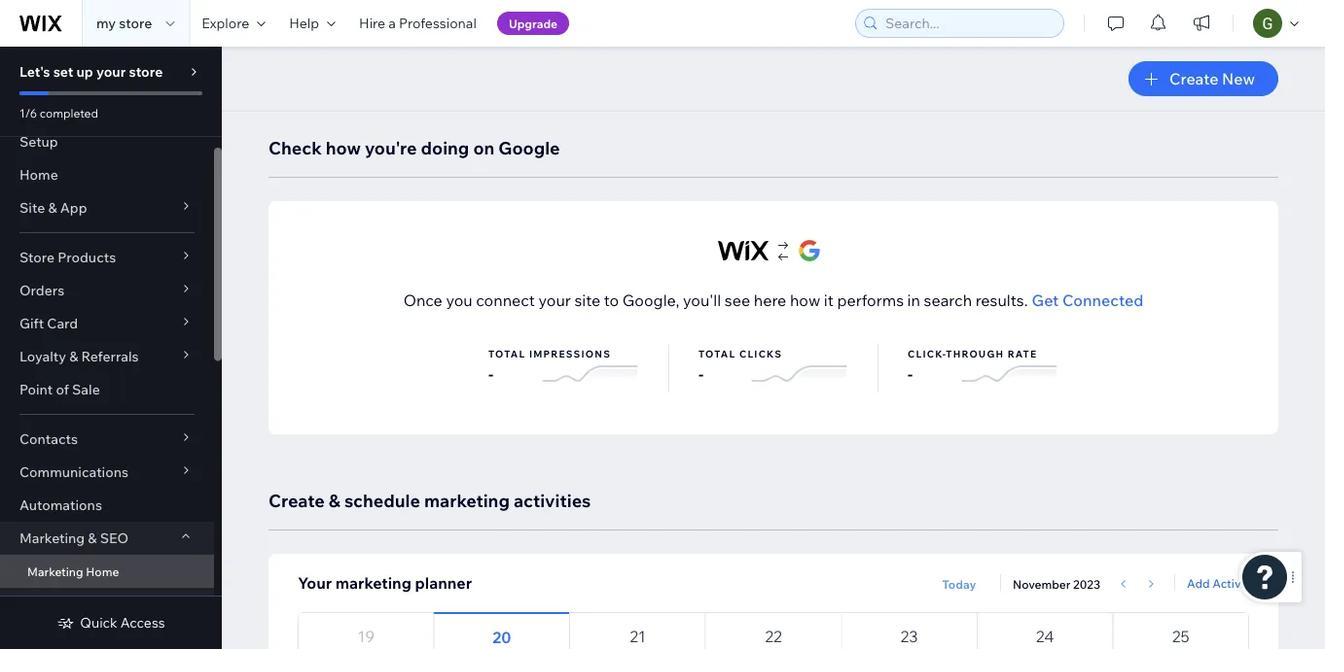 Task type: describe. For each thing, give the bounding box(es) containing it.
marketing home link
[[0, 556, 214, 589]]

- for total impressions
[[488, 365, 493, 384]]

automations link
[[0, 489, 214, 522]]

1 horizontal spatial home
[[86, 565, 119, 579]]

app
[[60, 199, 87, 216]]

november
[[1013, 578, 1071, 593]]

performs
[[837, 291, 904, 310]]

& for loyalty
[[69, 348, 78, 365]]

1/6 completed
[[19, 106, 98, 120]]

automations
[[19, 497, 102, 514]]

search
[[924, 291, 972, 310]]

once
[[403, 291, 443, 310]]

add activity button
[[1187, 575, 1255, 593]]

set
[[53, 63, 73, 80]]

products
[[58, 249, 116, 266]]

google,
[[622, 291, 679, 310]]

site & app
[[19, 199, 87, 216]]

gift card button
[[0, 307, 214, 341]]

create new button
[[1129, 61, 1278, 96]]

in
[[907, 291, 920, 310]]

21
[[630, 628, 646, 647]]

referrals
[[81, 348, 139, 365]]

total for total impressions
[[488, 348, 526, 360]]

up
[[76, 63, 93, 80]]

today button
[[930, 573, 988, 596]]

orders
[[19, 282, 64, 299]]

my store
[[96, 15, 152, 32]]

a
[[388, 15, 396, 32]]

19
[[358, 628, 375, 647]]

through
[[946, 348, 1004, 360]]

today
[[942, 577, 976, 592]]

you'll
[[683, 291, 721, 310]]

marketing & seo
[[19, 530, 129, 547]]

& for create
[[329, 490, 340, 512]]

loyalty & referrals button
[[0, 341, 214, 374]]

gift card
[[19, 315, 78, 332]]

communications button
[[0, 456, 214, 489]]

see
[[725, 291, 750, 310]]

your for store
[[96, 63, 126, 80]]

sidebar element
[[0, 47, 222, 650]]

24
[[1036, 628, 1054, 647]]

add
[[1187, 576, 1210, 591]]

2023
[[1073, 578, 1100, 593]]

get connected button
[[1032, 289, 1144, 312]]

point
[[19, 381, 53, 398]]

google
[[499, 137, 560, 159]]

explore
[[202, 15, 249, 32]]

activities
[[514, 490, 591, 512]]

marketing home
[[27, 565, 119, 579]]

setup link
[[0, 126, 214, 159]]

click-through rate
[[908, 348, 1037, 360]]

quick access
[[80, 615, 165, 632]]

gift
[[19, 315, 44, 332]]

activity
[[1213, 576, 1255, 591]]

create & schedule marketing activities
[[269, 490, 591, 512]]

clicks
[[739, 348, 782, 360]]

create for create & schedule marketing activities
[[269, 490, 325, 512]]

here
[[754, 291, 786, 310]]

point of sale
[[19, 381, 100, 398]]

25
[[1172, 628, 1190, 647]]

contacts
[[19, 431, 78, 448]]

1 vertical spatial how
[[790, 291, 820, 310]]

store products
[[19, 249, 116, 266]]

marketing & seo button
[[0, 522, 214, 556]]

0 vertical spatial store
[[119, 15, 152, 32]]

google search console image
[[716, 236, 831, 266]]

quick
[[80, 615, 117, 632]]

store products button
[[0, 241, 214, 274]]



Task type: locate. For each thing, give the bounding box(es) containing it.
& left schedule
[[329, 490, 340, 512]]

store down my store
[[129, 63, 163, 80]]

once you connect your site to google, you'll see here how it performs in search results. get connected
[[403, 291, 1144, 310]]

to
[[604, 291, 619, 310]]

your
[[96, 63, 126, 80], [539, 291, 571, 310]]

1 vertical spatial your
[[539, 291, 571, 310]]

setup
[[19, 133, 58, 150]]

& inside popup button
[[48, 199, 57, 216]]

1 vertical spatial marketing
[[27, 565, 83, 579]]

on
[[473, 137, 495, 159]]

help
[[289, 15, 319, 32]]

marketing inside "popup button"
[[19, 530, 85, 547]]

Search... field
[[880, 10, 1058, 37]]

you
[[446, 291, 473, 310]]

total clicks
[[699, 348, 782, 360]]

marketing right schedule
[[424, 490, 510, 512]]

professional
[[399, 15, 477, 32]]

0 vertical spatial create
[[1169, 69, 1219, 89]]

new
[[1222, 69, 1255, 89]]

marketing down marketing & seo
[[27, 565, 83, 579]]

home down marketing & seo "popup button" at the bottom of the page
[[86, 565, 119, 579]]

how left it in the right top of the page
[[790, 291, 820, 310]]

create
[[1169, 69, 1219, 89], [269, 490, 325, 512]]

1 horizontal spatial how
[[790, 291, 820, 310]]

- down total impressions at the left
[[488, 365, 493, 384]]

check
[[269, 137, 322, 159]]

your inside sidebar element
[[96, 63, 126, 80]]

1 total from the left
[[488, 348, 526, 360]]

1 horizontal spatial -
[[699, 365, 704, 384]]

total impressions
[[488, 348, 611, 360]]

create left new
[[1169, 69, 1219, 89]]

doing
[[421, 137, 469, 159]]

marketing down automations
[[19, 530, 85, 547]]

& inside "popup button"
[[88, 530, 97, 547]]

store right the my
[[119, 15, 152, 32]]

create new
[[1169, 69, 1255, 89]]

1 horizontal spatial your
[[539, 291, 571, 310]]

create for create new
[[1169, 69, 1219, 89]]

marketing for marketing home
[[27, 565, 83, 579]]

0 horizontal spatial marketing
[[335, 574, 411, 593]]

0 vertical spatial home
[[19, 166, 58, 183]]

it
[[824, 291, 834, 310]]

1 horizontal spatial total
[[699, 348, 736, 360]]

connected
[[1062, 291, 1144, 310]]

results.
[[976, 291, 1028, 310]]

impressions
[[529, 348, 611, 360]]

1 horizontal spatial create
[[1169, 69, 1219, 89]]

site
[[19, 199, 45, 216]]

0 horizontal spatial your
[[96, 63, 126, 80]]

store inside sidebar element
[[129, 63, 163, 80]]

& right site
[[48, 199, 57, 216]]

20
[[493, 629, 511, 648]]

loyalty
[[19, 348, 66, 365]]

upgrade button
[[497, 12, 569, 35]]

- for click-through rate
[[908, 365, 913, 384]]

planner
[[415, 574, 472, 593]]

0 horizontal spatial how
[[326, 137, 361, 159]]

23
[[901, 628, 918, 647]]

help button
[[277, 0, 347, 47]]

2 horizontal spatial -
[[908, 365, 913, 384]]

& right loyalty
[[69, 348, 78, 365]]

marketing up 19
[[335, 574, 411, 593]]

- down total clicks
[[699, 365, 704, 384]]

connect
[[476, 291, 535, 310]]

1/6
[[19, 106, 37, 120]]

& for site
[[48, 199, 57, 216]]

november 2023
[[1013, 578, 1100, 593]]

card
[[47, 315, 78, 332]]

of
[[56, 381, 69, 398]]

hire
[[359, 15, 385, 32]]

home down "setup"
[[19, 166, 58, 183]]

total
[[488, 348, 526, 360], [699, 348, 736, 360]]

your marketing planner
[[298, 574, 472, 593]]

0 vertical spatial your
[[96, 63, 126, 80]]

your
[[298, 574, 332, 593]]

store
[[119, 15, 152, 32], [129, 63, 163, 80]]

& for marketing
[[88, 530, 97, 547]]

- for total clicks
[[699, 365, 704, 384]]

site
[[574, 291, 601, 310]]

let's set up your store
[[19, 63, 163, 80]]

create up 'your'
[[269, 490, 325, 512]]

0 vertical spatial how
[[326, 137, 361, 159]]

1 - from the left
[[488, 365, 493, 384]]

0 vertical spatial marketing
[[19, 530, 85, 547]]

1 vertical spatial store
[[129, 63, 163, 80]]

total for total clicks
[[699, 348, 736, 360]]

my
[[96, 15, 116, 32]]

0 vertical spatial marketing
[[424, 490, 510, 512]]

your left site
[[539, 291, 571, 310]]

total down connect
[[488, 348, 526, 360]]

0 horizontal spatial -
[[488, 365, 493, 384]]

22
[[765, 628, 782, 647]]

0 horizontal spatial total
[[488, 348, 526, 360]]

you're
[[365, 137, 417, 159]]

get
[[1032, 291, 1059, 310]]

home link
[[0, 159, 214, 192]]

contacts button
[[0, 423, 214, 456]]

your for site
[[539, 291, 571, 310]]

completed
[[40, 106, 98, 120]]

& left seo
[[88, 530, 97, 547]]

hire a professional link
[[347, 0, 488, 47]]

click-
[[908, 348, 946, 360]]

marketing
[[19, 530, 85, 547], [27, 565, 83, 579]]

seo
[[100, 530, 129, 547]]

1 horizontal spatial marketing
[[424, 490, 510, 512]]

upgrade
[[509, 16, 558, 31]]

how left you're at the left top
[[326, 137, 361, 159]]

communications
[[19, 464, 128, 481]]

access
[[120, 615, 165, 632]]

sale
[[72, 381, 100, 398]]

point of sale link
[[0, 374, 214, 407]]

schedule
[[344, 490, 420, 512]]

1 vertical spatial marketing
[[335, 574, 411, 593]]

site & app button
[[0, 192, 214, 225]]

0 horizontal spatial create
[[269, 490, 325, 512]]

create inside the create new button
[[1169, 69, 1219, 89]]

1 vertical spatial home
[[86, 565, 119, 579]]

2 - from the left
[[699, 365, 704, 384]]

your right up
[[96, 63, 126, 80]]

0 horizontal spatial home
[[19, 166, 58, 183]]

total left clicks
[[699, 348, 736, 360]]

quick access button
[[57, 615, 165, 632]]

how
[[326, 137, 361, 159], [790, 291, 820, 310]]

& inside dropdown button
[[69, 348, 78, 365]]

&
[[48, 199, 57, 216], [69, 348, 78, 365], [329, 490, 340, 512], [88, 530, 97, 547]]

rate
[[1008, 348, 1037, 360]]

marketing for marketing & seo
[[19, 530, 85, 547]]

store
[[19, 249, 55, 266]]

let's
[[19, 63, 50, 80]]

loyalty & referrals
[[19, 348, 139, 365]]

add activity
[[1187, 576, 1255, 591]]

- down the click- at the bottom right of page
[[908, 365, 913, 384]]

1 vertical spatial create
[[269, 490, 325, 512]]

2 total from the left
[[699, 348, 736, 360]]

3 - from the left
[[908, 365, 913, 384]]



Task type: vqa. For each thing, say whether or not it's contained in the screenshot.
Created by you
no



